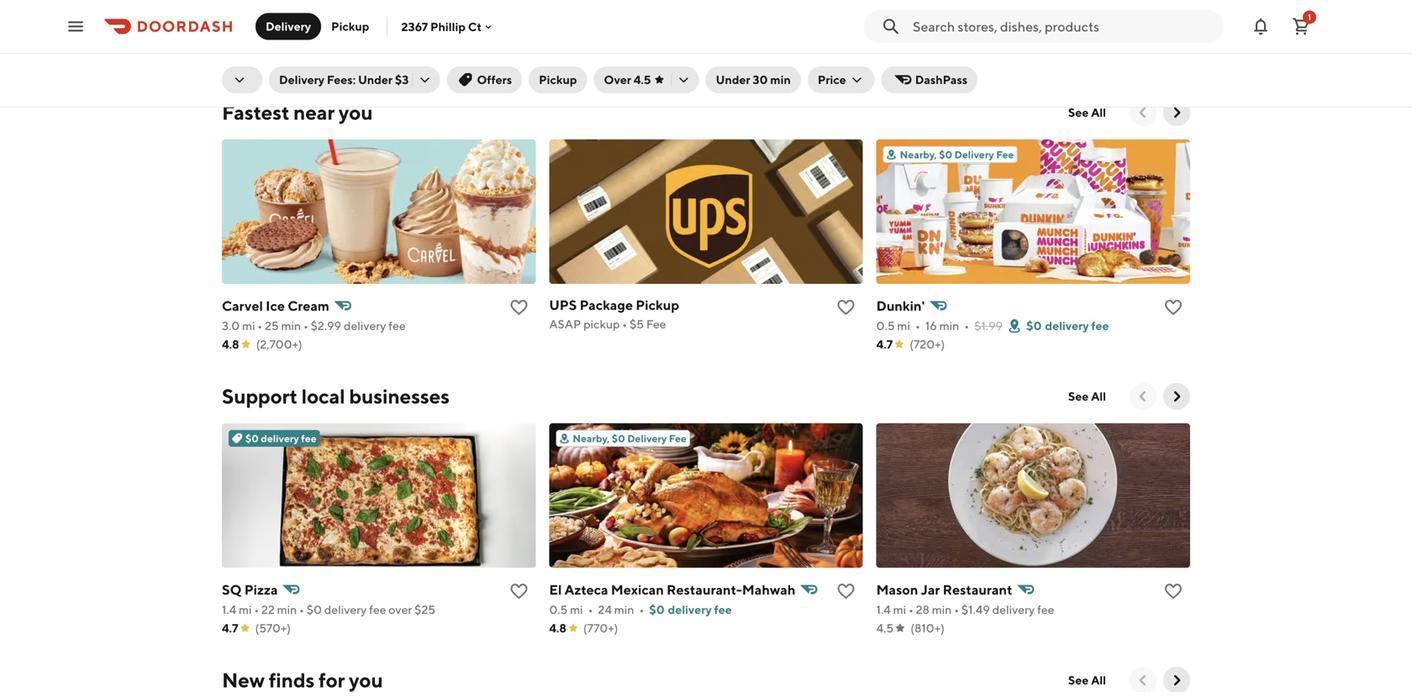 Task type: describe. For each thing, give the bounding box(es) containing it.
under 30 min button
[[706, 66, 801, 93]]

ad
[[225, 16, 239, 28]]

1 under from the left
[[358, 73, 393, 87]]

over 4.5 button
[[594, 66, 699, 93]]

(570+)
[[255, 622, 291, 635]]

(810+)
[[911, 622, 945, 635]]

dunkin'
[[876, 298, 925, 314]]

1.4 for sq pizza
[[222, 603, 236, 617]]

mason
[[876, 582, 918, 598]]

cream
[[288, 298, 329, 314]]

ad chick-fil-a
[[225, 14, 316, 30]]

open menu image
[[66, 16, 86, 37]]

1 horizontal spatial 24
[[598, 603, 612, 617]]

3 all from the top
[[1091, 674, 1106, 688]]

click to add this store to your saved list image for el azteca mexican restaurant-mahwah
[[836, 582, 856, 602]]

1 vertical spatial $0 delivery fee
[[245, 433, 317, 445]]

min down the mexican on the left bottom of the page
[[614, 603, 634, 617]]

see all link for you
[[1058, 99, 1116, 126]]

mi down ad chick-fil-a
[[241, 35, 254, 49]]

all for support local businesses
[[1091, 390, 1106, 403]]

phillip
[[430, 20, 466, 33]]

offers button
[[447, 66, 522, 93]]

pizza
[[244, 582, 278, 598]]

pickup
[[584, 317, 620, 331]]

fee for el azteca mexican restaurant-mahwah
[[669, 433, 687, 445]]

you
[[339, 100, 373, 124]]

0 vertical spatial pickup button
[[321, 13, 379, 40]]

restaurant
[[943, 582, 1012, 598]]

(2,700+)
[[256, 337, 302, 351]]

$3
[[395, 73, 409, 87]]

ups
[[549, 297, 577, 313]]

see for businesses
[[1068, 390, 1089, 403]]

ct
[[468, 20, 482, 33]]

mahwah
[[742, 582, 796, 598]]

28
[[916, 603, 930, 617]]

1 horizontal spatial 4.5
[[876, 622, 894, 635]]

mi right 3.0 at the left
[[242, 319, 255, 333]]

click to add this store to your saved list image for dunkin'
[[1163, 298, 1183, 318]]

fee inside ups package pickup asap pickup • $5 fee
[[646, 317, 666, 331]]

dashpass button
[[882, 66, 978, 93]]

sq
[[222, 582, 242, 598]]

nearby, $0 delivery fee for dunkin'
[[900, 149, 1014, 161]]

Store search: begin typing to search for stores available on DoorDash text field
[[913, 17, 1214, 36]]

4.5 inside over 4.5 button
[[634, 73, 651, 87]]

2 previous button of carousel image from the top
[[1135, 672, 1152, 689]]

businesses
[[349, 385, 450, 409]]

click to add this store to your saved list image for mason jar restaurant
[[1163, 582, 1183, 602]]

4.7 down ad
[[222, 53, 238, 67]]

price button
[[808, 66, 875, 93]]

chick-fil-a
[[876, 14, 947, 30]]

fastest near you
[[222, 100, 373, 124]]

1 horizontal spatial $0 delivery fee
[[1026, 319, 1109, 333]]

0 horizontal spatial 24
[[263, 35, 277, 49]]

1.4 for mason jar restaurant
[[876, 603, 891, 617]]

fastest near you link
[[222, 99, 373, 126]]

package
[[580, 297, 633, 313]]

mi down azteca
[[570, 603, 583, 617]]

min down ad chick-fil-a
[[280, 35, 299, 49]]

1 chick- from the left
[[246, 14, 288, 30]]

nearby, $0 delivery fee for el azteca mexican restaurant-mahwah
[[573, 433, 687, 445]]

fees:
[[327, 73, 356, 87]]

ice
[[266, 298, 285, 314]]

near
[[293, 100, 335, 124]]

3 see all from the top
[[1068, 674, 1106, 688]]

offers
[[477, 73, 512, 87]]

asap
[[549, 317, 581, 331]]

2 fil- from the left
[[919, 14, 937, 30]]

4.7 for dunkin'
[[876, 337, 893, 351]]

min right 28 at bottom
[[932, 603, 952, 617]]

0.5 for el azteca mexican restaurant-mahwah
[[549, 603, 568, 617]]

all for fastest near you
[[1091, 105, 1106, 119]]

under inside 'button'
[[716, 73, 750, 87]]

2367 phillip ct
[[401, 20, 482, 33]]

$1.99
[[974, 319, 1003, 333]]

price
[[818, 73, 846, 87]]

delivery button
[[256, 13, 321, 40]]

ups package pickup asap pickup • $5 fee
[[549, 297, 679, 331]]

pickup for the top pickup button
[[331, 19, 369, 33]]

delivery fees: under $3
[[279, 73, 409, 87]]

mason jar restaurant
[[876, 582, 1012, 598]]

see all link for businesses
[[1058, 383, 1116, 410]]

$25
[[414, 603, 435, 617]]

click to add this store to your saved list image for sq pizza
[[509, 582, 529, 602]]

$1.49
[[961, 603, 990, 617]]

support
[[222, 385, 297, 409]]

click to add this store to your saved list image for carvel ice cream
[[509, 298, 529, 318]]

over 4.5
[[604, 73, 651, 87]]

2 horizontal spatial 24
[[918, 35, 932, 49]]

3.0 mi • 25 min • $2.99 delivery fee
[[222, 319, 406, 333]]

next button of carousel image for first previous button of carousel image from the bottom
[[1168, 672, 1185, 689]]

4.7 left (3,100+)
[[549, 53, 566, 67]]

see all for fastest near you
[[1068, 105, 1106, 119]]

local
[[301, 385, 345, 409]]

over
[[604, 73, 631, 87]]

el
[[549, 582, 562, 598]]

1 (15,600+) from the left
[[255, 53, 308, 67]]

4.7 for sq pizza
[[222, 622, 238, 635]]



Task type: vqa. For each thing, say whether or not it's contained in the screenshot.
The Offers
yes



Task type: locate. For each thing, give the bounding box(es) containing it.
2.8 down chick-fil-a
[[876, 35, 893, 49]]

• inside ups package pickup asap pickup • $5 fee
[[622, 317, 627, 331]]

delivery
[[266, 19, 311, 33], [279, 73, 324, 87], [955, 149, 994, 161], [627, 433, 667, 445]]

next button of carousel image
[[1168, 104, 1185, 121], [1168, 672, 1185, 689]]

1 a from the left
[[306, 14, 316, 30]]

pickup left over
[[539, 73, 577, 87]]

delivery
[[342, 35, 385, 49], [997, 35, 1039, 49], [344, 319, 386, 333], [1045, 319, 1089, 333], [261, 433, 299, 445], [324, 603, 367, 617], [668, 603, 712, 617], [992, 603, 1035, 617]]

2 horizontal spatial fee
[[996, 149, 1014, 161]]

fee for dunkin'
[[996, 149, 1014, 161]]

1 vertical spatial see
[[1068, 390, 1089, 403]]

0 horizontal spatial under
[[358, 73, 393, 87]]

1 vertical spatial previous button of carousel image
[[1135, 672, 1152, 689]]

1.4 down the mason at right bottom
[[876, 603, 891, 617]]

restaurant-
[[667, 582, 742, 598]]

0 vertical spatial $0 delivery fee
[[1026, 319, 1109, 333]]

min right 30
[[770, 73, 791, 87]]

4.7 down chick-fil-a
[[876, 53, 893, 67]]

1.4 mi • 28 min • $1.49 delivery fee
[[876, 603, 1054, 617]]

•
[[256, 35, 261, 49], [302, 35, 307, 49], [911, 35, 916, 49], [956, 35, 961, 49], [622, 317, 627, 331], [257, 319, 262, 333], [303, 319, 308, 333], [915, 319, 920, 333], [964, 319, 969, 333], [254, 603, 259, 617], [299, 603, 304, 617], [588, 603, 593, 617], [639, 603, 644, 617], [909, 603, 914, 617], [954, 603, 959, 617]]

$2.99 up fees:
[[309, 35, 340, 49]]

4.8 down the el
[[549, 622, 566, 635]]

1 see all from the top
[[1068, 105, 1106, 119]]

1 vertical spatial 4.5
[[876, 622, 894, 635]]

0 horizontal spatial 2.8
[[222, 35, 238, 49]]

support local businesses
[[222, 385, 450, 409]]

2.8 mi • 24 min • $2.99 delivery fee
[[222, 35, 404, 49], [876, 35, 1059, 49]]

pickup for bottom pickup button
[[539, 73, 577, 87]]

nearby, for dunkin'
[[900, 149, 937, 161]]

1 vertical spatial 4.8
[[549, 622, 566, 635]]

see for you
[[1068, 105, 1089, 119]]

0 horizontal spatial pickup button
[[321, 13, 379, 40]]

2 vertical spatial all
[[1091, 674, 1106, 688]]

2 chick- from the left
[[876, 14, 919, 30]]

1 vertical spatial pickup button
[[529, 66, 587, 93]]

a up delivery fees: under $3
[[306, 14, 316, 30]]

0 vertical spatial nearby,
[[900, 149, 937, 161]]

fil- up dashpass button
[[919, 14, 937, 30]]

min right the 16
[[939, 319, 959, 333]]

4.8 for el
[[549, 622, 566, 635]]

3.0
[[222, 319, 240, 333]]

0 vertical spatial nearby, $0 delivery fee
[[900, 149, 1014, 161]]

0 horizontal spatial fee
[[646, 317, 666, 331]]

fee
[[387, 35, 404, 49], [1041, 35, 1059, 49], [389, 319, 406, 333], [1091, 319, 1109, 333], [301, 433, 317, 445], [369, 603, 386, 617], [714, 603, 732, 617], [1037, 603, 1054, 617]]

25
[[265, 319, 279, 333]]

min up dashpass
[[934, 35, 954, 49]]

1 horizontal spatial 0.5
[[876, 319, 895, 333]]

carvel
[[222, 298, 263, 314]]

0 horizontal spatial a
[[306, 14, 316, 30]]

0 horizontal spatial 4.8
[[222, 337, 239, 351]]

$2.99 down cream
[[311, 319, 341, 333]]

pickup up $5
[[636, 297, 679, 313]]

mi down chick-fil-a
[[895, 35, 908, 49]]

chick- right ad
[[246, 14, 288, 30]]

(3,100+)
[[582, 53, 627, 67]]

dashpass
[[915, 73, 968, 87]]

see
[[1068, 105, 1089, 119], [1068, 390, 1089, 403], [1068, 674, 1089, 688]]

0 horizontal spatial (15,600+)
[[255, 53, 308, 67]]

previous button of carousel image
[[1135, 388, 1152, 405], [1135, 672, 1152, 689]]

0 horizontal spatial pickup
[[331, 19, 369, 33]]

under
[[358, 73, 393, 87], [716, 73, 750, 87]]

2 2.8 mi • 24 min • $2.99 delivery fee from the left
[[876, 35, 1059, 49]]

mi down the mason at right bottom
[[893, 603, 906, 617]]

pickup button up delivery fees: under $3
[[321, 13, 379, 40]]

1 vertical spatial fee
[[646, 317, 666, 331]]

1 2.8 from the left
[[222, 35, 238, 49]]

4.8 down 3.0 at the left
[[222, 337, 239, 351]]

$0 delivery fee
[[1026, 319, 1109, 333], [245, 433, 317, 445]]

2 see from the top
[[1068, 390, 1089, 403]]

1 vertical spatial all
[[1091, 390, 1106, 403]]

(15,600+) down delivery button
[[255, 53, 308, 67]]

chick- up dashpass button
[[876, 14, 919, 30]]

(770+)
[[583, 622, 618, 635]]

2 (15,600+) from the left
[[910, 53, 962, 67]]

30
[[753, 73, 768, 87]]

chick-
[[246, 14, 288, 30], [876, 14, 919, 30]]

1 horizontal spatial fil-
[[919, 14, 937, 30]]

0 vertical spatial 4.5
[[634, 73, 651, 87]]

2 a from the left
[[937, 14, 947, 30]]

2 see all from the top
[[1068, 390, 1106, 403]]

0 horizontal spatial 4.5
[[634, 73, 651, 87]]

0 vertical spatial 0.5
[[876, 319, 895, 333]]

0 horizontal spatial 1.4
[[222, 603, 236, 617]]

0 vertical spatial all
[[1091, 105, 1106, 119]]

1 horizontal spatial chick-
[[876, 14, 919, 30]]

next button of carousel image
[[1168, 388, 1185, 405]]

min
[[280, 35, 299, 49], [934, 35, 954, 49], [770, 73, 791, 87], [281, 319, 301, 333], [939, 319, 959, 333], [277, 603, 297, 617], [614, 603, 634, 617], [932, 603, 952, 617]]

see all
[[1068, 105, 1106, 119], [1068, 390, 1106, 403], [1068, 674, 1106, 688]]

1 horizontal spatial pickup
[[539, 73, 577, 87]]

$0 delivery fee down the support
[[245, 433, 317, 445]]

0 vertical spatial see all link
[[1058, 99, 1116, 126]]

1 horizontal spatial nearby,
[[900, 149, 937, 161]]

min right '22'
[[277, 603, 297, 617]]

over
[[389, 603, 412, 617]]

$0
[[939, 149, 952, 161], [1026, 319, 1042, 333], [245, 433, 259, 445], [612, 433, 625, 445], [649, 603, 665, 617]]

1 horizontal spatial nearby, $0 delivery fee
[[900, 149, 1014, 161]]

next button of carousel image for previous button of carousel icon
[[1168, 104, 1185, 121]]

1 horizontal spatial 4.8
[[549, 622, 566, 635]]

under left $3
[[358, 73, 393, 87]]

2 under from the left
[[716, 73, 750, 87]]

1
[[1308, 12, 1311, 22]]

1 vertical spatial nearby,
[[573, 433, 610, 445]]

2 horizontal spatial pickup
[[636, 297, 679, 313]]

4.8
[[222, 337, 239, 351], [549, 622, 566, 635]]

nearby, $0 delivery fee
[[900, 149, 1014, 161], [573, 433, 687, 445]]

$0 delivery fee right $1.99
[[1026, 319, 1109, 333]]

jar
[[921, 582, 940, 598]]

min inside 'button'
[[770, 73, 791, 87]]

3 see from the top
[[1068, 674, 1089, 688]]

click to add this store to your saved list image
[[1163, 298, 1183, 318], [836, 582, 856, 602]]

0 vertical spatial 4.8
[[222, 337, 239, 351]]

1 vertical spatial see all link
[[1058, 383, 1116, 410]]

fastest
[[222, 100, 290, 124]]

1 horizontal spatial click to add this store to your saved list image
[[1163, 298, 1183, 318]]

pickup
[[331, 19, 369, 33], [539, 73, 577, 87], [636, 297, 679, 313]]

1 horizontal spatial 2.8
[[876, 35, 893, 49]]

$2.99 up dashpass
[[964, 35, 994, 49]]

support local businesses link
[[222, 383, 450, 410]]

mexican
[[611, 582, 664, 598]]

sq pizza
[[222, 582, 278, 598]]

mi down sq pizza
[[239, 603, 252, 617]]

1 vertical spatial click to add this store to your saved list image
[[836, 582, 856, 602]]

(15,600+) up dashpass
[[910, 53, 962, 67]]

1.4
[[222, 603, 236, 617], [876, 603, 891, 617]]

0.5 down the el
[[549, 603, 568, 617]]

under left 30
[[716, 73, 750, 87]]

2.8 mi • 24 min • $2.99 delivery fee up dashpass
[[876, 35, 1059, 49]]

$​0
[[307, 603, 322, 617]]

1 vertical spatial next button of carousel image
[[1168, 672, 1185, 689]]

2 vertical spatial see all link
[[1058, 667, 1116, 693]]

a up dashpass
[[937, 14, 947, 30]]

4.7 down sq
[[222, 622, 238, 635]]

1 horizontal spatial a
[[937, 14, 947, 30]]

2 vertical spatial pickup
[[636, 297, 679, 313]]

notification bell image
[[1251, 16, 1271, 37]]

1 horizontal spatial under
[[716, 73, 750, 87]]

2 items, open order cart image
[[1291, 16, 1311, 37]]

2367
[[401, 20, 428, 33]]

click to add this store to your saved list image
[[509, 298, 529, 318], [836, 298, 856, 318], [509, 582, 529, 602], [1163, 582, 1183, 602]]

2367 phillip ct button
[[401, 20, 495, 33]]

fil-
[[288, 14, 306, 30], [919, 14, 937, 30]]

all
[[1091, 105, 1106, 119], [1091, 390, 1106, 403], [1091, 674, 1106, 688]]

0 vertical spatial previous button of carousel image
[[1135, 388, 1152, 405]]

0 vertical spatial see
[[1068, 105, 1089, 119]]

el azteca mexican restaurant-mahwah
[[549, 582, 796, 598]]

2 see all link from the top
[[1058, 383, 1116, 410]]

4.5 down the mason at right bottom
[[876, 622, 894, 635]]

24 down chick-fil-a
[[918, 35, 932, 49]]

4.8 for carvel
[[222, 337, 239, 351]]

2 1.4 from the left
[[876, 603, 891, 617]]

0 horizontal spatial click to add this store to your saved list image
[[836, 582, 856, 602]]

fee
[[996, 149, 1014, 161], [646, 317, 666, 331], [669, 433, 687, 445]]

pickup inside ups package pickup asap pickup • $5 fee
[[636, 297, 679, 313]]

(720+)
[[910, 337, 945, 351]]

1 vertical spatial see all
[[1068, 390, 1106, 403]]

1 horizontal spatial (15,600+)
[[910, 53, 962, 67]]

a
[[306, 14, 316, 30], [937, 14, 947, 30]]

1 all from the top
[[1091, 105, 1106, 119]]

2 2.8 from the left
[[876, 35, 893, 49]]

mi down dunkin'
[[897, 319, 910, 333]]

$2.99 for carvel ice cream
[[311, 319, 341, 333]]

1 vertical spatial nearby, $0 delivery fee
[[573, 433, 687, 445]]

$2.99 for chick-fil-a
[[964, 35, 994, 49]]

0.5 mi • 24 min • $0 delivery fee
[[549, 603, 732, 617]]

1 horizontal spatial 1.4
[[876, 603, 891, 617]]

1 next button of carousel image from the top
[[1168, 104, 1185, 121]]

2 next button of carousel image from the top
[[1168, 672, 1185, 689]]

0.5 down dunkin'
[[876, 319, 895, 333]]

0 horizontal spatial 0.5
[[549, 603, 568, 617]]

carvel ice cream
[[222, 298, 329, 314]]

fil- right ad
[[288, 14, 306, 30]]

0 vertical spatial next button of carousel image
[[1168, 104, 1185, 121]]

0 horizontal spatial fil-
[[288, 14, 306, 30]]

4.5 right over
[[634, 73, 651, 87]]

0.5 for dunkin'
[[876, 319, 895, 333]]

nearby,
[[900, 149, 937, 161], [573, 433, 610, 445]]

previous button of carousel image
[[1135, 104, 1152, 121]]

2 vertical spatial see all
[[1068, 674, 1106, 688]]

1 horizontal spatial pickup button
[[529, 66, 587, 93]]

0 vertical spatial see all
[[1068, 105, 1106, 119]]

24
[[263, 35, 277, 49], [918, 35, 932, 49], [598, 603, 612, 617]]

$5
[[630, 317, 644, 331]]

24 down ad chick-fil-a
[[263, 35, 277, 49]]

1 1.4 from the left
[[222, 603, 236, 617]]

16
[[925, 319, 937, 333]]

1.4 down sq
[[222, 603, 236, 617]]

1 fil- from the left
[[288, 14, 306, 30]]

2.8 down ad
[[222, 35, 238, 49]]

min right '25'
[[281, 319, 301, 333]]

(15,600+)
[[255, 53, 308, 67], [910, 53, 962, 67]]

azteca
[[565, 582, 608, 598]]

1 2.8 mi • 24 min • $2.99 delivery fee from the left
[[222, 35, 404, 49]]

0 horizontal spatial $0 delivery fee
[[245, 433, 317, 445]]

2 vertical spatial fee
[[669, 433, 687, 445]]

1 horizontal spatial 2.8 mi • 24 min • $2.99 delivery fee
[[876, 35, 1059, 49]]

2 all from the top
[[1091, 390, 1106, 403]]

0.5 mi • 16 min •
[[876, 319, 969, 333]]

4.7 for chick-fil-a
[[876, 53, 893, 67]]

0 horizontal spatial 2.8 mi • 24 min • $2.99 delivery fee
[[222, 35, 404, 49]]

1 previous button of carousel image from the top
[[1135, 388, 1152, 405]]

nearby, for el azteca mexican restaurant-mahwah
[[573, 433, 610, 445]]

delivery inside delivery button
[[266, 19, 311, 33]]

0 vertical spatial click to add this store to your saved list image
[[1163, 298, 1183, 318]]

0 horizontal spatial nearby,
[[573, 433, 610, 445]]

3 see all link from the top
[[1058, 667, 1116, 693]]

mi
[[241, 35, 254, 49], [895, 35, 908, 49], [242, 319, 255, 333], [897, 319, 910, 333], [239, 603, 252, 617], [570, 603, 583, 617], [893, 603, 906, 617]]

2 vertical spatial see
[[1068, 674, 1089, 688]]

pickup button left over
[[529, 66, 587, 93]]

24 up (770+)
[[598, 603, 612, 617]]

0 horizontal spatial nearby, $0 delivery fee
[[573, 433, 687, 445]]

1 vertical spatial 0.5
[[549, 603, 568, 617]]

1 see from the top
[[1068, 105, 1089, 119]]

0.5
[[876, 319, 895, 333], [549, 603, 568, 617]]

0 horizontal spatial chick-
[[246, 14, 288, 30]]

2.8
[[222, 35, 238, 49], [876, 35, 893, 49]]

under 30 min
[[716, 73, 791, 87]]

1 see all link from the top
[[1058, 99, 1116, 126]]

22
[[261, 603, 275, 617]]

1 vertical spatial pickup
[[539, 73, 577, 87]]

pickup up delivery fees: under $3
[[331, 19, 369, 33]]

1.4 mi • 22 min • $​0 delivery fee over $25
[[222, 603, 435, 617]]

4.5
[[634, 73, 651, 87], [876, 622, 894, 635]]

2.8 mi • 24 min • $2.99 delivery fee down ad chick-fil-a
[[222, 35, 404, 49]]

1 button
[[1284, 10, 1318, 43]]

4.7 down dunkin'
[[876, 337, 893, 351]]

0 vertical spatial pickup
[[331, 19, 369, 33]]

see all for support local businesses
[[1068, 390, 1106, 403]]

0 vertical spatial fee
[[996, 149, 1014, 161]]

1 horizontal spatial fee
[[669, 433, 687, 445]]



